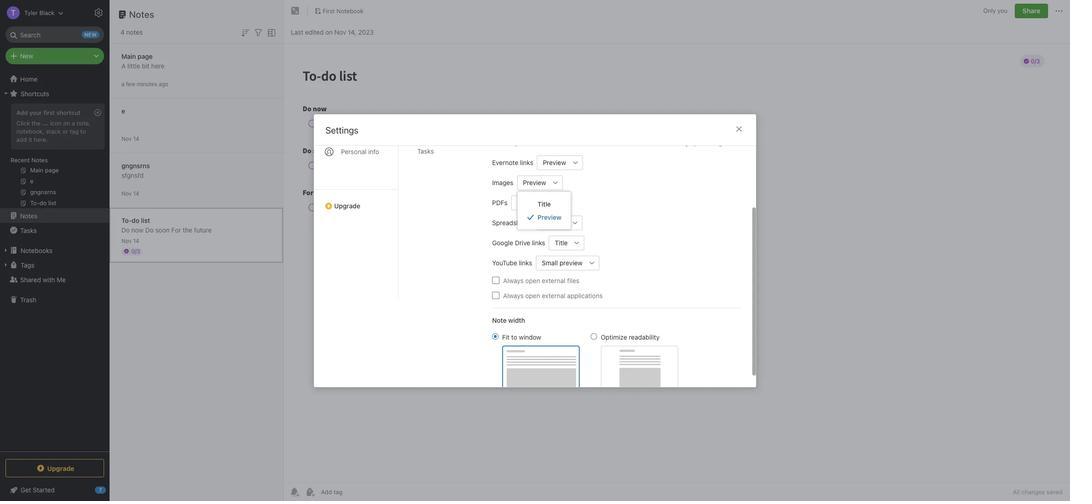 Task type: vqa. For each thing, say whether or not it's contained in the screenshot.
ROW GROUP
no



Task type: describe. For each thing, give the bounding box(es) containing it.
tasks inside tasks button
[[20, 227, 37, 235]]

single
[[517, 199, 536, 207]]

14 for gngnsrns
[[133, 190, 139, 197]]

it
[[29, 136, 32, 143]]

google drive links
[[492, 239, 545, 247]]

and
[[603, 140, 614, 147]]

me
[[57, 276, 66, 284]]

a
[[121, 62, 126, 70]]

2 vertical spatial notes
[[20, 212, 38, 220]]

tree containing home
[[0, 72, 110, 452]]

nov inside note window element
[[335, 28, 346, 36]]

links right evernote
[[520, 159, 534, 166]]

options?
[[691, 140, 716, 147]]

shortcut
[[56, 109, 80, 116]]

all changes saved
[[1013, 489, 1063, 496]]

the inside group
[[32, 120, 41, 127]]

14,
[[348, 28, 357, 36]]

trash link
[[0, 293, 109, 307]]

nov up 0/3
[[121, 238, 132, 245]]

tag
[[70, 128, 79, 135]]

Choose default view option for Images field
[[517, 175, 563, 190]]

youtube
[[492, 259, 517, 267]]

edited
[[305, 28, 324, 36]]

notebooks
[[21, 247, 53, 255]]

notebook
[[337, 7, 364, 14]]

or
[[62, 128, 68, 135]]

notes link
[[0, 209, 109, 223]]

notebooks link
[[0, 243, 109, 258]]

3 nov 14 from the top
[[121, 238, 139, 245]]

last
[[291, 28, 303, 36]]

notes inside note list element
[[129, 9, 154, 20]]

3 14 from the top
[[133, 238, 139, 245]]

small preview button
[[536, 256, 585, 270]]

info
[[368, 148, 379, 156]]

optimize
[[601, 333, 627, 341]]

single page button
[[511, 195, 554, 210]]

changes
[[1022, 489, 1045, 496]]

always open external applications
[[503, 292, 603, 300]]

to-
[[121, 217, 132, 224]]

shared with me link
[[0, 273, 109, 287]]

choose your default views for new links and attachments.
[[492, 140, 652, 147]]

first notebook
[[323, 7, 364, 14]]

preview
[[560, 259, 583, 267]]

a few minutes ago
[[121, 81, 168, 87]]

upgrade inside tab list
[[334, 202, 360, 210]]

first
[[323, 7, 335, 14]]

Optimize readability radio
[[591, 333, 597, 340]]

0 horizontal spatial upgrade button
[[5, 460, 104, 478]]

expand note image
[[290, 5, 301, 16]]

home link
[[0, 72, 110, 86]]

settings
[[326, 125, 359, 135]]

settings image
[[93, 7, 104, 18]]

you
[[998, 7, 1008, 14]]

preview button for evernote links
[[537, 155, 569, 170]]

page for single page
[[537, 199, 552, 207]]

Choose default view option for Spreadsheets field
[[537, 216, 583, 230]]

what
[[653, 140, 668, 147]]

recent notes
[[11, 157, 48, 164]]

readability
[[629, 333, 660, 341]]

with
[[43, 276, 55, 284]]

main page
[[121, 52, 153, 60]]

a inside icon on a note, notebook, stack or tag to add it here.
[[72, 120, 75, 127]]

list
[[141, 217, 150, 224]]

home
[[20, 75, 38, 83]]

applications
[[567, 292, 603, 300]]

2023
[[358, 28, 374, 36]]

add
[[16, 136, 27, 143]]

tasks inside tasks tab
[[417, 147, 434, 155]]

title inside title link
[[538, 201, 551, 208]]

Always open external files checkbox
[[492, 277, 500, 284]]

only
[[984, 7, 996, 14]]

dropdown list menu
[[518, 198, 571, 224]]

preview inside dropdown list menu
[[538, 214, 562, 222]]

youtube links
[[492, 259, 532, 267]]

title inside title button
[[555, 239, 568, 247]]

spreadsheets
[[492, 219, 533, 227]]

gngnsrns sfgnsfd
[[121, 162, 150, 179]]

0/3
[[132, 248, 140, 255]]

title link
[[518, 198, 571, 211]]

Fit to window radio
[[492, 333, 499, 340]]

last edited on nov 14, 2023
[[291, 28, 374, 36]]

always open external files
[[503, 277, 580, 285]]

bit
[[142, 62, 150, 70]]

evernote
[[492, 159, 519, 166]]

here.
[[34, 136, 48, 143]]

tab list containing personal info
[[314, 57, 399, 298]]

few
[[126, 81, 135, 87]]

only you
[[984, 7, 1008, 14]]

now
[[132, 226, 144, 234]]

open for always open external files
[[526, 277, 540, 285]]

4 notes
[[121, 28, 143, 36]]

new
[[20, 52, 33, 60]]

group containing add your first shortcut
[[0, 101, 109, 212]]

click
[[16, 120, 30, 127]]

ago
[[159, 81, 168, 87]]

pdfs
[[492, 199, 508, 207]]

add your first shortcut
[[16, 109, 80, 116]]

external for applications
[[542, 292, 566, 300]]

shared with me
[[20, 276, 66, 284]]

nov down sfgnsfd
[[121, 190, 132, 197]]

click the ...
[[16, 120, 48, 127]]

personal info
[[341, 148, 379, 156]]

Note Editor text field
[[284, 44, 1071, 483]]

note list element
[[110, 0, 284, 502]]

Choose default view option for YouTube links field
[[536, 256, 600, 270]]

small
[[542, 259, 558, 267]]

shortcuts button
[[0, 86, 109, 101]]

preview for images
[[523, 179, 546, 187]]

Choose default view option for PDFs field
[[511, 195, 569, 210]]

the inside note list element
[[183, 226, 192, 234]]

1 vertical spatial upgrade
[[47, 465, 74, 473]]

tasks button
[[0, 223, 109, 238]]



Task type: locate. For each thing, give the bounding box(es) containing it.
0 vertical spatial tasks
[[417, 147, 434, 155]]

1 vertical spatial notes
[[31, 157, 48, 164]]

1 vertical spatial upgrade button
[[5, 460, 104, 478]]

1 vertical spatial the
[[183, 226, 192, 234]]

your
[[29, 109, 42, 116], [515, 140, 527, 147]]

expand tags image
[[2, 262, 10, 269]]

nov
[[335, 28, 346, 36], [121, 135, 132, 142], [121, 190, 132, 197], [121, 238, 132, 245]]

1 horizontal spatial to
[[511, 333, 517, 341]]

open up always open external applications
[[526, 277, 540, 285]]

1 always from the top
[[503, 277, 524, 285]]

page inside button
[[537, 199, 552, 207]]

title button
[[549, 236, 570, 250]]

page for main page
[[138, 52, 153, 60]]

icon
[[50, 120, 62, 127]]

...
[[42, 120, 48, 127]]

1 14 from the top
[[133, 135, 139, 142]]

external down "always open external files"
[[542, 292, 566, 300]]

option group containing fit to window
[[492, 332, 679, 391]]

0 horizontal spatial page
[[138, 52, 153, 60]]

1 horizontal spatial tasks
[[417, 147, 434, 155]]

0 horizontal spatial on
[[63, 120, 70, 127]]

Always open external applications checkbox
[[492, 292, 500, 299]]

open for always open external applications
[[526, 292, 540, 300]]

notes right recent at the left top of page
[[31, 157, 48, 164]]

window
[[519, 333, 542, 341]]

14 for e
[[133, 135, 139, 142]]

preview down views
[[543, 159, 566, 166]]

1 vertical spatial preview
[[523, 179, 546, 187]]

0 vertical spatial upgrade button
[[314, 189, 398, 214]]

little
[[127, 62, 140, 70]]

add a reminder image
[[289, 487, 300, 498]]

0 vertical spatial page
[[138, 52, 153, 60]]

2 always from the top
[[503, 292, 524, 300]]

0 vertical spatial the
[[32, 120, 41, 127]]

1 vertical spatial 14
[[133, 190, 139, 197]]

on inside note window element
[[326, 28, 333, 36]]

14 up 0/3
[[133, 238, 139, 245]]

do
[[132, 217, 139, 224]]

1 horizontal spatial title
[[555, 239, 568, 247]]

preview for evernote links
[[543, 159, 566, 166]]

stack
[[46, 128, 61, 135]]

tasks tab
[[410, 144, 478, 159]]

your for first
[[29, 109, 42, 116]]

your up click the ...
[[29, 109, 42, 116]]

preview button
[[537, 155, 569, 170], [517, 175, 549, 190]]

2 do from the left
[[145, 226, 154, 234]]

tags button
[[0, 258, 109, 273]]

0 vertical spatial preview button
[[537, 155, 569, 170]]

tasks
[[417, 147, 434, 155], [20, 227, 37, 235]]

14 down sfgnsfd
[[133, 190, 139, 197]]

tags
[[21, 261, 34, 269]]

0 horizontal spatial tasks
[[20, 227, 37, 235]]

1 horizontal spatial upgrade button
[[314, 189, 398, 214]]

trash
[[20, 296, 36, 304]]

open
[[526, 277, 540, 285], [526, 292, 540, 300]]

1 horizontal spatial your
[[515, 140, 527, 147]]

fit to window
[[502, 333, 542, 341]]

0 horizontal spatial upgrade
[[47, 465, 74, 473]]

2 nov 14 from the top
[[121, 190, 139, 197]]

1 vertical spatial always
[[503, 292, 524, 300]]

main
[[121, 52, 136, 60]]

single page
[[517, 199, 552, 207]]

0 vertical spatial external
[[542, 277, 566, 285]]

0 vertical spatial notes
[[129, 9, 154, 20]]

nov 14 for e
[[121, 135, 139, 142]]

upgrade button inside tab list
[[314, 189, 398, 214]]

google
[[492, 239, 513, 247]]

links down drive at the top
[[519, 259, 532, 267]]

nov down e
[[121, 135, 132, 142]]

close image
[[734, 124, 745, 135]]

preview button for images
[[517, 175, 549, 190]]

14
[[133, 135, 139, 142], [133, 190, 139, 197], [133, 238, 139, 245]]

note
[[492, 317, 507, 324]]

nov 14
[[121, 135, 139, 142], [121, 190, 139, 197], [121, 238, 139, 245]]

notes up tasks button
[[20, 212, 38, 220]]

1 horizontal spatial on
[[326, 28, 333, 36]]

preview up single page
[[523, 179, 546, 187]]

0 vertical spatial upgrade
[[334, 202, 360, 210]]

do down to-
[[121, 226, 130, 234]]

notes
[[126, 28, 143, 36]]

add tag image
[[305, 487, 316, 498]]

first
[[44, 109, 55, 116]]

1 do from the left
[[121, 226, 130, 234]]

0 vertical spatial to
[[80, 128, 86, 135]]

a up the tag
[[72, 120, 75, 127]]

on inside icon on a note, notebook, stack or tag to add it here.
[[63, 120, 70, 127]]

page
[[138, 52, 153, 60], [537, 199, 552, 207]]

0 horizontal spatial the
[[32, 120, 41, 127]]

external
[[542, 277, 566, 285], [542, 292, 566, 300]]

1 vertical spatial nov 14
[[121, 190, 139, 197]]

1 horizontal spatial a
[[121, 81, 125, 87]]

2 vertical spatial 14
[[133, 238, 139, 245]]

nov 14 up gngnsrns
[[121, 135, 139, 142]]

your for default
[[515, 140, 527, 147]]

links left and
[[589, 140, 602, 147]]

new
[[576, 140, 588, 147]]

group
[[0, 101, 109, 212]]

option group
[[492, 332, 679, 391]]

your left default
[[515, 140, 527, 147]]

2 14 from the top
[[133, 190, 139, 197]]

0 vertical spatial a
[[121, 81, 125, 87]]

page inside note list element
[[138, 52, 153, 60]]

2 open from the top
[[526, 292, 540, 300]]

open down "always open external files"
[[526, 292, 540, 300]]

0 vertical spatial title
[[538, 201, 551, 208]]

links
[[589, 140, 602, 147], [520, 159, 534, 166], [532, 239, 545, 247], [519, 259, 532, 267]]

preview inside field
[[523, 179, 546, 187]]

on right edited
[[326, 28, 333, 36]]

0 horizontal spatial do
[[121, 226, 130, 234]]

2 vertical spatial preview
[[538, 214, 562, 222]]

0 horizontal spatial a
[[72, 120, 75, 127]]

saved
[[1047, 489, 1063, 496]]

shortcuts
[[21, 90, 49, 98]]

2 vertical spatial nov 14
[[121, 238, 139, 245]]

0 horizontal spatial to
[[80, 128, 86, 135]]

preview inside choose default view option for evernote links field
[[543, 159, 566, 166]]

recent
[[11, 157, 30, 164]]

0 vertical spatial always
[[503, 277, 524, 285]]

preview button down views
[[537, 155, 569, 170]]

nov 14 up 0/3
[[121, 238, 139, 245]]

1 horizontal spatial the
[[183, 226, 192, 234]]

views
[[550, 140, 565, 147]]

width
[[509, 317, 525, 324]]

1 vertical spatial page
[[537, 199, 552, 207]]

always for always open external files
[[503, 277, 524, 285]]

all
[[1013, 489, 1020, 496]]

choose
[[492, 140, 513, 147]]

preview down title link at the top
[[538, 214, 562, 222]]

2 external from the top
[[542, 292, 566, 300]]

do now do soon for the future
[[121, 226, 212, 234]]

Choose default view option for Evernote links field
[[537, 155, 583, 170]]

1 vertical spatial to
[[511, 333, 517, 341]]

future
[[194, 226, 212, 234]]

0 vertical spatial open
[[526, 277, 540, 285]]

1 vertical spatial your
[[515, 140, 527, 147]]

always right the always open external applications option
[[503, 292, 524, 300]]

1 open from the top
[[526, 277, 540, 285]]

tree
[[0, 72, 110, 452]]

the left ...
[[32, 120, 41, 127]]

1 vertical spatial external
[[542, 292, 566, 300]]

what are my options?
[[653, 140, 716, 147]]

external up always open external applications
[[542, 277, 566, 285]]

upgrade button
[[314, 189, 398, 214], [5, 460, 104, 478]]

do down list on the top of page
[[145, 226, 154, 234]]

0 vertical spatial your
[[29, 109, 42, 116]]

share button
[[1015, 4, 1049, 18]]

to down the note,
[[80, 128, 86, 135]]

14 up gngnsrns
[[133, 135, 139, 142]]

attachments.
[[615, 140, 652, 147]]

1 vertical spatial a
[[72, 120, 75, 127]]

add
[[16, 109, 28, 116]]

do
[[121, 226, 130, 234], [145, 226, 154, 234]]

a left few
[[121, 81, 125, 87]]

0 vertical spatial preview
[[543, 159, 566, 166]]

0 vertical spatial nov 14
[[121, 135, 139, 142]]

share
[[1023, 7, 1041, 15]]

a inside note list element
[[121, 81, 125, 87]]

4
[[121, 28, 125, 36]]

nov 14 for gngnsrns
[[121, 190, 139, 197]]

1 horizontal spatial do
[[145, 226, 154, 234]]

a little bit here
[[121, 62, 164, 70]]

1 vertical spatial open
[[526, 292, 540, 300]]

links right drive at the top
[[532, 239, 545, 247]]

0 horizontal spatial title
[[538, 201, 551, 208]]

my
[[681, 140, 689, 147]]

0 vertical spatial on
[[326, 28, 333, 36]]

minutes
[[137, 81, 157, 87]]

to
[[80, 128, 86, 135], [511, 333, 517, 341]]

notes up notes
[[129, 9, 154, 20]]

to right fit
[[511, 333, 517, 341]]

here
[[151, 62, 164, 70]]

1 vertical spatial on
[[63, 120, 70, 127]]

external for files
[[542, 277, 566, 285]]

note window element
[[284, 0, 1071, 502]]

1 horizontal spatial upgrade
[[334, 202, 360, 210]]

are
[[670, 140, 679, 147]]

on up or
[[63, 120, 70, 127]]

fit
[[502, 333, 510, 341]]

preview button up single page button
[[517, 175, 549, 190]]

nov left the 14,
[[335, 28, 346, 36]]

0 horizontal spatial your
[[29, 109, 42, 116]]

Search text field
[[12, 26, 98, 43]]

the
[[32, 120, 41, 127], [183, 226, 192, 234]]

1 external from the top
[[542, 277, 566, 285]]

optimize readability
[[601, 333, 660, 341]]

0 vertical spatial 14
[[133, 135, 139, 142]]

small preview
[[542, 259, 583, 267]]

1 horizontal spatial page
[[537, 199, 552, 207]]

to-do list
[[121, 217, 150, 224]]

icon on a note, notebook, stack or tag to add it here.
[[16, 120, 91, 143]]

sfgnsfd
[[121, 172, 144, 179]]

always right always open external files "checkbox"
[[503, 277, 524, 285]]

note,
[[77, 120, 91, 127]]

default
[[529, 140, 548, 147]]

new button
[[5, 48, 104, 64]]

the right for
[[183, 226, 192, 234]]

to inside option group
[[511, 333, 517, 341]]

1 vertical spatial title
[[555, 239, 568, 247]]

drive
[[515, 239, 530, 247]]

tab list
[[314, 57, 399, 298]]

preview link
[[518, 211, 571, 224]]

1 vertical spatial preview button
[[517, 175, 549, 190]]

None search field
[[12, 26, 98, 43]]

files
[[567, 277, 580, 285]]

1 vertical spatial tasks
[[20, 227, 37, 235]]

always for always open external applications
[[503, 292, 524, 300]]

1 nov 14 from the top
[[121, 135, 139, 142]]

on
[[326, 28, 333, 36], [63, 120, 70, 127]]

always
[[503, 277, 524, 285], [503, 292, 524, 300]]

Choose default view option for Google Drive links field
[[549, 236, 585, 250]]

shared
[[20, 276, 41, 284]]

to inside icon on a note, notebook, stack or tag to add it here.
[[80, 128, 86, 135]]

expand notebooks image
[[2, 247, 10, 254]]

nov 14 down sfgnsfd
[[121, 190, 139, 197]]

notebook,
[[16, 128, 44, 135]]

first notebook button
[[311, 5, 367, 17]]



